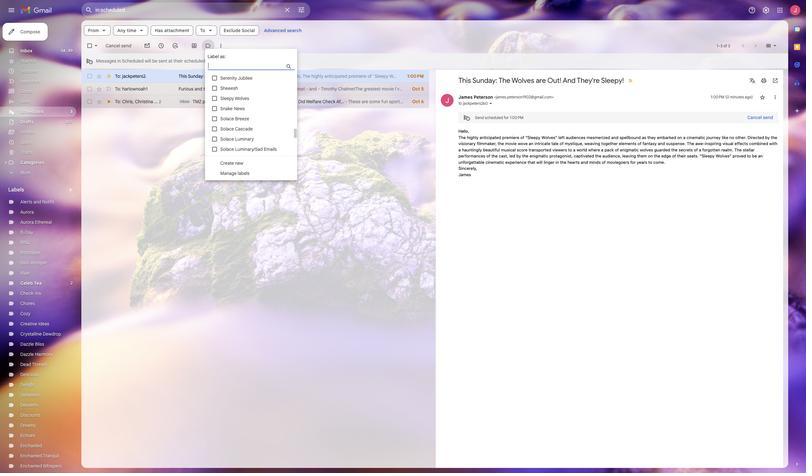 Task type: vqa. For each thing, say whether or not it's contained in the screenshot.
ARCHIVE icon
no



Task type: describe. For each thing, give the bounding box(es) containing it.
any time button
[[113, 25, 148, 36]]

enchanted for enchanted whispers
[[20, 464, 42, 470]]

visual
[[723, 141, 734, 146]]

a down visionary
[[459, 147, 461, 152]]

to: for harlownoah1
[[115, 86, 121, 92]]

inbox for inbox tmz posted: britney spears launches on cops who did welfare check af... -
[[180, 99, 189, 104]]

0 horizontal spatial for
[[504, 115, 509, 120]]

a inside row
[[476, 86, 479, 92]]

pack
[[605, 147, 614, 152]]

the left fast
[[203, 86, 210, 92]]

3 inside labels navigation
[[70, 109, 72, 114]]

the up 'proved'
[[735, 147, 742, 152]]

dreamy
[[20, 423, 36, 429]]

to: harlownoah1
[[115, 86, 148, 92]]

compose
[[20, 29, 40, 35]]

movie inside hello, the highly anticipated premiere of "sleepy wolves" left audiences mesmerized and spellbound as they embarked on a cinematic journey like no other. directed by the visionary filmmaker, the movie wove an intricate tale of mystique, weaving together elements of fantasy and suspense. the awe-inspiring visual effects combined with a hauntingly beautiful musical score transported viewers to a world where a pack of enigmatic wolves guarded the secrets of a forgotten realm. the stellar performances of the cast, led by the enigmatic protagonist, captivated the audience, leaving them on the edge of their seats. "sleepy wolves" proved to be an unforgettable cinematic experience that will linger in the hearts and minds of moviegoers for years to come. sincerely, james
[[505, 141, 517, 146]]

britney
[[219, 99, 233, 105]]

this sunday: the wolves are out! and they're sleepy! main content
[[81, 20, 788, 469]]

0 horizontal spatial wolves"
[[542, 135, 557, 140]]

- right fast
[[221, 86, 223, 92]]

- right diesel
[[306, 86, 308, 92]]

on up suspense.
[[677, 135, 682, 140]]

1 vertical spatial bliss
[[35, 342, 44, 347]]

celeb tea
[[20, 281, 42, 286]]

advanced search
[[264, 28, 302, 33]]

will inside hello, the highly anticipated premiere of "sleepy wolves" left audiences mesmerized and spellbound as they embarked on a cinematic journey like no other. directed by the visionary filmmaker, the movie wove an intricate tale of mystique, weaving together elements of fantasy and suspense. the awe-inspiring visual effects combined with a hauntingly beautiful musical score transported viewers to a world where a pack of enigmatic wolves guarded the secrets of a forgotten realm. the stellar performances of the cast, led by the enigmatic protagonist, captivated the audience, leaving them on the edge of their seats. "sleepy wolves" proved to be an unforgettable cinematic experience that will linger in the hearts and minds of moviegoers for years to come. sincerely, james
[[536, 160, 543, 165]]

the up minds
[[595, 154, 601, 159]]

create
[[220, 161, 234, 166]]

the up musical
[[498, 141, 504, 146]]

and up guarded at the top right of page
[[658, 141, 665, 146]]

Search mail text field
[[95, 7, 280, 13]]

mail
[[26, 129, 35, 135]]

starred link
[[20, 58, 35, 64]]

manage labels
[[220, 171, 250, 176]]

come.
[[653, 160, 665, 165]]

blue link
[[20, 271, 29, 276]]

bliss whisper link
[[20, 260, 47, 266]]

1:00 pm for 1:00 pm
[[407, 73, 424, 79]]

to down riding
[[459, 101, 462, 106]]

0 vertical spatial bliss
[[20, 260, 30, 266]]

to down mystique, at the top right of page
[[568, 147, 572, 152]]

did
[[298, 99, 305, 105]]

visionary
[[459, 141, 476, 146]]

to: jackpeters2.
[[115, 73, 147, 79]]

0 vertical spatial cinematic
[[687, 135, 705, 140]]

1 vertical spatial cinematic
[[486, 160, 504, 165]]

0 vertical spatial "sleepy
[[526, 135, 540, 140]]

to button
[[196, 25, 217, 36]]

plane!
[[480, 86, 492, 92]]

3 row from the top
[[81, 95, 429, 108]]

of up wolves at the right top of page
[[638, 141, 642, 146]]

>
[[552, 95, 554, 100]]

b-
[[20, 230, 25, 236]]

- right "af..."
[[345, 99, 347, 105]]

audience,
[[603, 154, 621, 159]]

1 horizontal spatial wolves
[[235, 96, 249, 101]]

and down captivated
[[581, 160, 588, 165]]

0 horizontal spatial by
[[516, 154, 521, 159]]

james peterson cell
[[459, 94, 554, 100]]

starring:
[[224, 86, 241, 92]]

1 horizontal spatial wolves"
[[716, 154, 732, 159]]

scheduled inside labels navigation
[[20, 109, 43, 115]]

out! inside the this sunday: the wolves are out! and they're sleepy! link
[[237, 73, 245, 79]]

the up james peterson < james.peterson1902@gmail.com >
[[499, 76, 510, 85]]

solace luminary/sad emails
[[220, 147, 277, 152]]

1 james from the top
[[459, 94, 473, 100]]

- up "<"
[[493, 86, 495, 92]]

celeb tea link
[[20, 281, 42, 286]]

news
[[234, 106, 245, 112]]

the down the protagonist,
[[560, 160, 566, 165]]

has attachment
[[155, 28, 189, 33]]

furious
[[179, 86, 193, 92]]

of down beautiful
[[487, 154, 490, 159]]

and up welfare
[[309, 86, 317, 92]]

0 vertical spatial send
[[121, 43, 131, 49]]

peterson
[[474, 94, 493, 100]]

toggle split pane mode image
[[765, 43, 772, 49]]

of up the wove
[[521, 135, 524, 140]]

diesel
[[292, 86, 305, 92]]

1 horizontal spatial send
[[763, 115, 773, 120]]

categories
[[20, 160, 44, 166]]

forgotten
[[703, 147, 720, 152]]

sleepy wolves
[[220, 96, 249, 101]]

seen
[[413, 86, 423, 92]]

exclude social
[[224, 28, 255, 33]]

thread
[[32, 362, 46, 368]]

1 horizontal spatial out!
[[547, 76, 561, 85]]

2 inside to: chris , christina ... 2
[[159, 99, 161, 104]]

bliss whisper
[[20, 260, 47, 266]]

fantasy
[[643, 141, 657, 146]]

0 horizontal spatial this sunday: the wolves are out! and they're sleepy!
[[179, 73, 286, 79]]

(0
[[725, 95, 729, 100]]

left
[[558, 135, 565, 140]]

on down wolves at the right top of page
[[648, 154, 653, 159]]

for inside hello, the highly anticipated premiere of "sleepy wolves" left audiences mesmerized and spellbound as they embarked on a cinematic journey like no other. directed by the visionary filmmaker, the movie wove an intricate tale of mystique, weaving together elements of fantasy and suspense. the awe-inspiring visual effects combined with a hauntingly beautiful musical score transported viewers to a world where a pack of enigmatic wolves guarded the secrets of a forgotten realm. the stellar performances of the cast, led by the enigmatic protagonist, captivated the audience, leaving them on the edge of their seats. "sleepy wolves" proved to be an unforgettable cinematic experience that will linger in the hearts and minds of moviegoers for years to come. sincerely, james
[[630, 160, 636, 165]]

- left paul
[[280, 86, 282, 92]]

who
[[288, 99, 297, 105]]

from
[[88, 28, 99, 33]]

0 horizontal spatial they're
[[255, 73, 270, 79]]

of right "–"
[[724, 43, 727, 48]]

solace for solace cascade
[[220, 126, 234, 132]]

highly
[[467, 135, 479, 140]]

solace cascade
[[220, 126, 253, 132]]

dead
[[20, 362, 31, 368]]

1
[[717, 43, 718, 48]]

2 horizontal spatial wolves
[[512, 76, 534, 85]]

- left timothy
[[318, 86, 320, 92]]

the up "secrets" in the top right of the page
[[687, 141, 694, 146]]

cozy link
[[20, 311, 30, 317]]

1 vertical spatial scheduled
[[485, 115, 503, 120]]

54
[[61, 48, 65, 53]]

proved
[[733, 154, 746, 159]]

dead thread
[[20, 362, 46, 368]]

markd_doezthe_moviez23
[[495, 86, 548, 92]]

mystique,
[[565, 141, 583, 146]]

delight link
[[20, 382, 35, 388]]

1 horizontal spatial cancel send button
[[742, 112, 778, 123]]

snake
[[220, 106, 233, 112]]

solace for solace breeze
[[220, 116, 234, 122]]

trash
[[20, 150, 31, 155]]

of down "left"
[[560, 141, 564, 146]]

2 horizontal spatial 3
[[728, 43, 730, 48]]

0 horizontal spatial enigmatic
[[530, 154, 548, 159]]

move to inbox image
[[191, 43, 198, 49]]

discounts link
[[20, 413, 40, 419]]

inbox for inbox
[[20, 48, 32, 54]]

wolves
[[640, 147, 653, 152]]

labels heading
[[8, 187, 67, 193]]

tale
[[552, 141, 559, 146]]

0 vertical spatial be
[[152, 58, 157, 64]]

and up together
[[611, 135, 618, 140]]

delight
[[20, 382, 35, 388]]

enchanted tranquil
[[20, 454, 59, 459]]

and right furious
[[195, 86, 202, 92]]

- left the vin
[[243, 86, 245, 92]]

the up with
[[771, 135, 777, 140]]

1 horizontal spatial cancel send
[[747, 115, 773, 120]]

1 horizontal spatial "sleepy
[[700, 154, 715, 159]]

delivered link
[[20, 393, 39, 398]]

no
[[730, 135, 734, 140]]

a up suspense.
[[683, 135, 686, 140]]

b-day
[[20, 230, 33, 236]]

minutes
[[730, 95, 744, 100]]

important
[[20, 79, 40, 84]]

categories link
[[20, 160, 44, 166]]

a left pack
[[601, 147, 604, 152]]

1 horizontal spatial and
[[563, 76, 576, 85]]

Not starred checkbox
[[759, 94, 766, 100]]

filmmaker,
[[477, 141, 497, 146]]

1 horizontal spatial 3
[[721, 43, 723, 48]]

movie inside row
[[382, 86, 394, 92]]

inbox tmz posted: britney spears launches on cops who did welfare check af... -
[[180, 99, 348, 105]]

musical
[[501, 147, 516, 152]]

inspiring
[[705, 141, 721, 146]]

premiere
[[502, 135, 519, 140]]

on right riding
[[470, 86, 475, 92]]

check-ins link
[[20, 291, 41, 297]]

crystalline dewdrop link
[[20, 332, 61, 337]]

tmz
[[193, 99, 201, 105]]

tranquil
[[43, 454, 59, 459]]

performances
[[459, 154, 485, 159]]

snoozed
[[20, 68, 38, 74]]

0 horizontal spatial in
[[117, 58, 121, 64]]

to down stellar
[[747, 154, 751, 159]]

dazzle harmony link
[[20, 352, 53, 358]]

1 horizontal spatial they're
[[577, 76, 600, 85]]

0 horizontal spatial sleepy!
[[271, 73, 286, 79]]

oct for oct 6
[[412, 99, 420, 105]]

0 vertical spatial an
[[529, 141, 534, 146]]

creative
[[20, 321, 37, 327]]

check-ins
[[20, 291, 41, 297]]

sunday: inside row
[[188, 73, 204, 79]]

1 horizontal spatial this sunday: the wolves are out! and they're sleepy!
[[459, 76, 624, 85]]

luminary/sad
[[235, 147, 263, 152]]

dazzle bliss link
[[20, 342, 44, 347]]

1 vertical spatial cancel
[[747, 115, 762, 120]]

cascade
[[235, 126, 253, 132]]

time.
[[206, 58, 216, 64]]

0 horizontal spatial cancel send
[[106, 43, 131, 49]]

aurora ethereal link
[[20, 220, 52, 225]]

the up come. on the top right of page
[[654, 154, 660, 159]]

1 horizontal spatial 1:00 pm
[[510, 115, 523, 120]]

0 vertical spatial cancel send button
[[103, 40, 134, 51]]

they
[[648, 135, 656, 140]]



Task type: locate. For each thing, give the bounding box(es) containing it.
sunday: up furious
[[188, 73, 204, 79]]

1 horizontal spatial will
[[536, 160, 543, 165]]

led
[[509, 154, 515, 159]]

main menu image
[[8, 6, 15, 14]]

1 vertical spatial inbox
[[180, 99, 189, 104]]

1 vertical spatial james
[[459, 172, 471, 177]]

be left sent
[[152, 58, 157, 64]]

1 vertical spatial an
[[758, 154, 763, 159]]

i've
[[395, 86, 402, 92]]

their inside hello, the highly anticipated premiere of "sleepy wolves" left audiences mesmerized and spellbound as they embarked on a cinematic journey like no other. directed by the visionary filmmaker, the movie wove an intricate tale of mystique, weaving together elements of fantasy and suspense. the awe-inspiring visual effects combined with a hauntingly beautiful musical score transported viewers to a world where a pack of enigmatic wolves guarded the secrets of a forgotten realm. the stellar performances of the cast, led by the enigmatic protagonist, captivated the audience, leaving them on the edge of their seats. "sleepy wolves" proved to be an unforgettable cinematic experience that will linger in the hearts and minds of moviegoers for years to come. sincerely, james
[[677, 154, 686, 159]]

protagonist,
[[550, 154, 573, 159]]

to: left jackpeters2.
[[115, 73, 121, 79]]

1 horizontal spatial by
[[765, 135, 770, 140]]

of right the edge
[[672, 154, 676, 159]]

dazzle for dazzle bliss
[[20, 342, 34, 347]]

the
[[203, 86, 210, 92], [771, 135, 777, 140], [498, 141, 504, 146], [671, 147, 678, 152], [492, 154, 498, 159], [522, 154, 528, 159], [595, 154, 601, 159], [654, 154, 660, 159], [560, 160, 566, 165]]

aurora ethereal
[[20, 220, 52, 225]]

1 vertical spatial will
[[536, 160, 543, 165]]

search mail image
[[83, 4, 95, 16]]

0 vertical spatial wolves"
[[542, 135, 557, 140]]

in down the protagonist,
[[556, 160, 559, 165]]

jackpeters2.
[[122, 73, 147, 79]]

row up welfare
[[81, 83, 548, 95]]

aurora for aurora link
[[20, 209, 34, 215]]

row up walker
[[81, 70, 429, 83]]

a down awe-
[[699, 147, 701, 152]]

wolves
[[214, 73, 228, 79], [512, 76, 534, 85], [235, 96, 249, 101]]

out! up "starring:"
[[237, 73, 245, 79]]

chats link
[[20, 89, 32, 94]]

send
[[121, 43, 131, 49], [763, 115, 773, 120]]

settings image
[[762, 6, 770, 14]]

spellbound
[[620, 135, 641, 140]]

1 vertical spatial "sleepy
[[700, 154, 715, 159]]

wolves" up tale
[[542, 135, 557, 140]]

0 horizontal spatial "sleepy
[[526, 135, 540, 140]]

hearts
[[568, 160, 580, 165]]

wolves" down realm.
[[716, 154, 732, 159]]

crystalline dewdrop
[[20, 332, 61, 337]]

mesmerized
[[587, 135, 610, 140]]

edge
[[661, 154, 671, 159]]

wolves up 'markd_doezthe_moviez23'
[[512, 76, 534, 85]]

None checkbox
[[86, 43, 93, 49], [86, 73, 93, 79], [86, 86, 93, 92], [86, 99, 93, 105], [86, 43, 93, 49], [86, 73, 93, 79], [86, 86, 93, 92], [86, 99, 93, 105]]

1 horizontal spatial their
[[677, 154, 686, 159]]

that
[[528, 160, 535, 165]]

the down suspense.
[[671, 147, 678, 152]]

0 horizontal spatial are
[[229, 73, 236, 79]]

enchanted for enchanted link
[[20, 443, 42, 449]]

"sleepy
[[526, 135, 540, 140], [700, 154, 715, 159]]

2 oct from the top
[[412, 99, 420, 105]]

scheduled down 'move to inbox' 'image'
[[184, 58, 205, 64]]

1 vertical spatial 2
[[70, 281, 72, 286]]

1 vertical spatial dazzle
[[20, 352, 34, 358]]

scheduled down show details icon
[[485, 115, 503, 120]]

0 vertical spatial for
[[504, 115, 509, 120]]

send down not starred image
[[763, 115, 773, 120]]

2 enchanted from the top
[[20, 454, 42, 459]]

1 vertical spatial oct
[[412, 99, 420, 105]]

0 horizontal spatial will
[[145, 58, 151, 64]]

labels image
[[205, 43, 212, 49]]

wolves up news
[[235, 96, 249, 101]]

3 enchanted from the top
[[20, 464, 42, 470]]

enigmatic down transported
[[530, 154, 548, 159]]

dead thread link
[[20, 362, 46, 368]]

an down combined
[[758, 154, 763, 159]]

leaving
[[622, 154, 636, 159]]

0 horizontal spatial an
[[529, 141, 534, 146]]

0 vertical spatial enchanted
[[20, 443, 42, 449]]

1 vertical spatial in
[[556, 160, 559, 165]]

ins
[[35, 291, 41, 297]]

more button
[[0, 168, 76, 178]]

0 horizontal spatial their
[[174, 58, 183, 64]]

1 vertical spatial aurora
[[20, 220, 34, 225]]

1 vertical spatial by
[[516, 154, 521, 159]]

0 vertical spatial their
[[174, 58, 183, 64]]

and right alerts
[[33, 199, 41, 205]]

1 horizontal spatial cinematic
[[687, 135, 705, 140]]

<
[[494, 95, 496, 100]]

scheduled up the drafts link
[[20, 109, 43, 115]]

all mail
[[20, 129, 35, 135]]

time
[[127, 28, 136, 33]]

elements
[[619, 141, 637, 146]]

scheduled up jackpeters2.
[[122, 58, 144, 64]]

more image
[[218, 43, 224, 49]]

after
[[424, 86, 433, 92]]

1:00 pm inside cell
[[711, 95, 724, 100]]

on left the "cops" on the top
[[270, 99, 276, 105]]

0 vertical spatial by
[[765, 135, 770, 140]]

3 to: from the top
[[115, 99, 121, 104]]

in
[[117, 58, 121, 64], [556, 160, 559, 165]]

dazzle
[[20, 342, 34, 347], [20, 352, 34, 358]]

james down riding
[[459, 94, 473, 100]]

0 vertical spatial 2
[[159, 99, 161, 104]]

wolves"
[[542, 135, 557, 140], [716, 154, 732, 159]]

0 vertical spatial enigmatic
[[620, 147, 639, 152]]

0 horizontal spatial movie
[[382, 86, 394, 92]]

inbox left tmz
[[180, 99, 189, 104]]

tab list
[[788, 20, 806, 451]]

1 horizontal spatial this
[[459, 76, 471, 85]]

0 vertical spatial to:
[[115, 73, 121, 79]]

2 inside labels navigation
[[70, 281, 72, 286]]

3 right 1
[[721, 43, 723, 48]]

- right walker
[[268, 86, 270, 92]]

aurora link
[[20, 209, 34, 215]]

serenity jubilee
[[220, 75, 252, 81]]

4 solace from the top
[[220, 147, 234, 152]]

3 right "–"
[[728, 43, 730, 48]]

1 aurora from the top
[[20, 209, 34, 215]]

0 vertical spatial in
[[117, 58, 121, 64]]

2 vertical spatial to:
[[115, 99, 121, 104]]

in right "messages"
[[117, 58, 121, 64]]

of up 'seats.' at the top
[[694, 147, 698, 152]]

54 : 89
[[61, 48, 72, 53]]

the down hello,
[[459, 135, 466, 140]]

inbox inside inbox tmz posted: britney spears launches on cops who did welfare check af... -
[[180, 99, 189, 104]]

send down any time
[[121, 43, 131, 49]]

the inside the this sunday: the wolves are out! and they're sleepy! link
[[205, 73, 213, 79]]

1 horizontal spatial sunday:
[[473, 76, 497, 85]]

1 vertical spatial to:
[[115, 86, 121, 92]]

the up fast
[[205, 73, 213, 79]]

2 solace from the top
[[220, 126, 234, 132]]

movie down premiere
[[505, 141, 517, 146]]

0 vertical spatial james
[[459, 94, 473, 100]]

spam link
[[20, 140, 32, 145]]

0 horizontal spatial and
[[246, 73, 254, 79]]

cancel up directed
[[747, 115, 762, 120]]

0 horizontal spatial out!
[[237, 73, 245, 79]]

advanced search button
[[262, 25, 304, 36]]

1 solace from the top
[[220, 116, 234, 122]]

the down score
[[522, 154, 528, 159]]

has attachment button
[[151, 25, 193, 36]]

and left paul
[[271, 86, 278, 92]]

to
[[200, 28, 205, 33]]

0 vertical spatial movie
[[382, 86, 394, 92]]

Label-as menu open text field
[[208, 62, 307, 70]]

1 horizontal spatial in
[[556, 160, 559, 165]]

on
[[470, 86, 475, 92], [270, 99, 276, 105], [677, 135, 682, 140], [648, 154, 653, 159]]

solace for solace luminary/sad emails
[[220, 147, 234, 152]]

cancel send button down any
[[103, 40, 134, 51]]

be down stellar
[[752, 154, 757, 159]]

2 james from the top
[[459, 172, 471, 177]]

1 oct from the top
[[412, 86, 420, 92]]

dazzle for dazzle harmony
[[20, 352, 34, 358]]

row
[[81, 70, 429, 83], [81, 83, 548, 95], [81, 95, 429, 108]]

1 vertical spatial cancel send button
[[742, 112, 778, 123]]

0 horizontal spatial send
[[121, 43, 131, 49]]

2 to: from the top
[[115, 86, 121, 92]]

0 horizontal spatial bliss
[[20, 260, 30, 266]]

add to tasks image
[[172, 43, 178, 49]]

cinematic down the cast,
[[486, 160, 504, 165]]

dazzle up dead
[[20, 352, 34, 358]]

for
[[504, 115, 509, 120], [630, 160, 636, 165]]

for down james peterson cell at top
[[504, 115, 509, 120]]

snooze image
[[158, 43, 164, 49]]

"sleepy up the intricate
[[526, 135, 540, 140]]

any
[[117, 28, 126, 33]]

"sleepy down forgotten at the right of the page
[[700, 154, 715, 159]]

trash link
[[20, 150, 31, 155]]

0 horizontal spatial wolves
[[214, 73, 228, 79]]

1:00 pm (0 minutes ago) cell
[[711, 94, 753, 100]]

row down walker
[[81, 95, 429, 108]]

0 horizontal spatial cancel
[[106, 43, 120, 49]]

3 solace from the top
[[220, 136, 234, 142]]

dreamy link
[[20, 423, 36, 429]]

1 horizontal spatial for
[[630, 160, 636, 165]]

enchanted down enchanted link
[[20, 454, 42, 459]]

this up furious
[[179, 73, 187, 79]]

1 horizontal spatial 2
[[159, 99, 161, 104]]

2 aurora from the top
[[20, 220, 34, 225]]

enchanted for enchanted tranquil
[[20, 454, 42, 459]]

timothy
[[321, 86, 337, 92]]

1:00 pm up seen
[[407, 73, 424, 79]]

this sunday: the wolves are out! and they're sleepy!
[[179, 73, 286, 79], [459, 76, 624, 85]]

1 horizontal spatial scheduled
[[122, 58, 144, 64]]

1 vertical spatial 1:00 pm
[[711, 95, 724, 100]]

to: for jackpeters2.
[[115, 73, 121, 79]]

not starred image
[[759, 94, 766, 100]]

advanced search options image
[[295, 3, 308, 16]]

seats.
[[687, 154, 699, 159]]

a
[[476, 86, 479, 92], [683, 135, 686, 140], [459, 147, 461, 152], [573, 147, 575, 152], [601, 147, 604, 152], [699, 147, 701, 152]]

all mail link
[[20, 129, 35, 135]]

labels
[[238, 171, 250, 176]]

1 vertical spatial enigmatic
[[530, 154, 548, 159]]

1 horizontal spatial scheduled
[[485, 115, 503, 120]]

None search field
[[81, 3, 310, 18]]

oct left 5
[[412, 86, 420, 92]]

anticipated
[[480, 135, 501, 140]]

of right pack
[[615, 147, 619, 152]]

cancel send up directed
[[747, 115, 773, 120]]

enigmatic up leaving
[[620, 147, 639, 152]]

0 vertical spatial aurora
[[20, 209, 34, 215]]

enchanted down the enchanted tranquil
[[20, 464, 42, 470]]

1 vertical spatial scheduled
[[20, 109, 43, 115]]

cancel send down any
[[106, 43, 131, 49]]

this sunday: the wolves are out! and they're sleepy! up >
[[459, 76, 624, 85]]

awe-
[[695, 141, 705, 146]]

1:00 pm up premiere
[[510, 115, 523, 120]]

create new
[[220, 161, 243, 166]]

are up 'markd_doezthe_moviez23'
[[536, 76, 546, 85]]

0 horizontal spatial inbox
[[20, 48, 32, 54]]

james down 'sincerely,'
[[459, 172, 471, 177]]

scheduled inside this sunday: the wolves are out! and they're sleepy! main content
[[122, 58, 144, 64]]

james inside hello, the highly anticipated premiere of "sleepy wolves" left audiences mesmerized and spellbound as they embarked on a cinematic journey like no other. directed by the visionary filmmaker, the movie wove an intricate tale of mystique, weaving together elements of fantasy and suspense. the awe-inspiring visual effects combined with a hauntingly beautiful musical score transported viewers to a world where a pack of enigmatic wolves guarded the secrets of a forgotten realm. the stellar performances of the cast, led by the enigmatic protagonist, captivated the audience, leaving them on the edge of their seats. "sleepy wolves" proved to be an unforgettable cinematic experience that will linger in the hearts and minds of moviegoers for years to come. sincerely, james
[[459, 172, 471, 177]]

cancel send
[[106, 43, 131, 49], [747, 115, 773, 120]]

1 horizontal spatial are
[[536, 76, 546, 85]]

will
[[145, 58, 151, 64], [536, 160, 543, 165]]

james peterson < james.peterson1902@gmail.com >
[[459, 94, 554, 100]]

1 vertical spatial be
[[752, 154, 757, 159]]

inbox inside labels navigation
[[20, 48, 32, 54]]

to: left harlownoah1
[[115, 86, 121, 92]]

are inside row
[[229, 73, 236, 79]]

weaving
[[585, 141, 600, 146]]

1 horizontal spatial an
[[758, 154, 763, 159]]

suspense.
[[666, 141, 686, 146]]

their right at
[[174, 58, 183, 64]]

0 horizontal spatial cancel send button
[[103, 40, 134, 51]]

1 horizontal spatial enigmatic
[[620, 147, 639, 152]]

a left 'plane!'
[[476, 86, 479, 92]]

aurora for aurora ethereal
[[20, 220, 34, 225]]

solace
[[220, 116, 234, 122], [220, 126, 234, 132], [220, 136, 234, 142], [220, 147, 234, 152]]

1 horizontal spatial sleepy!
[[601, 76, 624, 85]]

an right the wove
[[529, 141, 534, 146]]

solace up create
[[220, 147, 234, 152]]

1:00 pm left (0
[[711, 95, 724, 100]]

0 vertical spatial will
[[145, 58, 151, 64]]

the down beautiful
[[492, 154, 498, 159]]

labels navigation
[[0, 20, 81, 474]]

walker
[[253, 86, 266, 92]]

solace down solace breeze
[[220, 126, 234, 132]]

to: chris , christina ... 2
[[115, 99, 161, 104]]

this sunday: the wolves are out! and they're sleepy! up sheeesh
[[179, 73, 286, 79]]

0 horizontal spatial cinematic
[[486, 160, 504, 165]]

0 vertical spatial dazzle
[[20, 342, 34, 347]]

sheeesh
[[220, 86, 238, 91]]

0 vertical spatial scheduled
[[184, 58, 205, 64]]

solace for solace luminary
[[220, 136, 234, 142]]

0 vertical spatial inbox
[[20, 48, 32, 54]]

oct left "6"
[[412, 99, 420, 105]]

delicious link
[[20, 372, 39, 378]]

0 vertical spatial cancel
[[106, 43, 120, 49]]

to:
[[115, 73, 121, 79], [115, 86, 121, 92], [115, 99, 121, 104]]

enchanted down echoes
[[20, 443, 42, 449]]

1 vertical spatial for
[[630, 160, 636, 165]]

for down leaving
[[630, 160, 636, 165]]

show details image
[[489, 102, 493, 106]]

0 horizontal spatial 2
[[70, 281, 72, 286]]

clear search image
[[281, 3, 294, 16]]

audiences
[[566, 135, 586, 140]]

sleepy
[[220, 96, 234, 101]]

in inside hello, the highly anticipated premiere of "sleepy wolves" left audiences mesmerized and spellbound as they embarked on a cinematic journey like no other. directed by the visionary filmmaker, the movie wove an intricate tale of mystique, weaving together elements of fantasy and suspense. the awe-inspiring visual effects combined with a hauntingly beautiful musical score transported viewers to a world where a pack of enigmatic wolves guarded the secrets of a forgotten realm. the stellar performances of the cast, led by the enigmatic protagonist, captivated the audience, leaving them on the edge of their seats. "sleepy wolves" proved to be an unforgettable cinematic experience that will linger in the hearts and minds of moviegoers for years to come. sincerely, james
[[556, 160, 559, 165]]

1 dazzle from the top
[[20, 342, 34, 347]]

1 vertical spatial movie
[[505, 141, 517, 146]]

-
[[221, 86, 223, 92], [243, 86, 245, 92], [268, 86, 270, 92], [280, 86, 282, 92], [306, 86, 308, 92], [318, 86, 320, 92], [493, 86, 495, 92], [345, 99, 347, 105]]

a down mystique, at the top right of page
[[573, 147, 575, 152]]

aurora down aurora link
[[20, 220, 34, 225]]

score
[[517, 147, 528, 152]]

oct for oct 5
[[412, 86, 420, 92]]

0 horizontal spatial 3
[[70, 109, 72, 114]]

1 to: from the top
[[115, 73, 121, 79]]

inbox up starred link
[[20, 48, 32, 54]]

1 – 3 of 3
[[717, 43, 730, 48]]

1 row from the top
[[81, 70, 429, 83]]

and inside labels navigation
[[33, 199, 41, 205]]

3 up 607
[[70, 109, 72, 114]]

to right years
[[648, 160, 652, 165]]

2 row from the top
[[81, 83, 548, 95]]

of right minds
[[602, 160, 606, 165]]

cinematic up awe-
[[687, 135, 705, 140]]

sleepy!
[[271, 73, 286, 79], [601, 76, 624, 85]]

1:00 pm for 1:00 pm (0 minutes ago)
[[711, 95, 724, 100]]

0 vertical spatial 1:00 pm
[[407, 73, 424, 79]]

alerts
[[20, 199, 32, 205]]

sent
[[20, 99, 30, 105]]

like
[[722, 135, 728, 140]]

1 enchanted from the top
[[20, 443, 42, 449]]

by
[[765, 135, 770, 140], [516, 154, 521, 159]]

2 dazzle from the top
[[20, 352, 34, 358]]

support image
[[748, 6, 756, 14]]

0 horizontal spatial scheduled
[[184, 58, 205, 64]]

0 horizontal spatial this
[[179, 73, 187, 79]]

solace breeze
[[220, 116, 249, 122]]

transported
[[529, 147, 551, 152]]

0 vertical spatial oct
[[412, 86, 420, 92]]

this sunday: the wolves are out! and they're sleepy! link
[[179, 73, 399, 79]]

1 horizontal spatial cancel
[[747, 115, 762, 120]]

launches
[[250, 99, 269, 105]]

cancel send button
[[103, 40, 134, 51], [742, 112, 778, 123]]

1 horizontal spatial movie
[[505, 141, 517, 146]]

0 horizontal spatial scheduled
[[20, 109, 43, 115]]

aurora down alerts
[[20, 209, 34, 215]]

paul
[[283, 86, 291, 92]]

gmail image
[[20, 4, 55, 17]]

1 vertical spatial enchanted
[[20, 454, 42, 459]]

sunday: up 'plane!'
[[473, 76, 497, 85]]

be inside hello, the highly anticipated premiere of "sleepy wolves" left audiences mesmerized and spellbound as they embarked on a cinematic journey like no other. directed by the visionary filmmaker, the movie wove an intricate tale of mystique, weaving together elements of fantasy and suspense. the awe-inspiring visual effects combined with a hauntingly beautiful musical score transported viewers to a world where a pack of enigmatic wolves guarded the secrets of a forgotten realm. the stellar performances of the cast, led by the enigmatic protagonist, captivated the audience, leaving them on the edge of their seats. "sleepy wolves" proved to be an unforgettable cinematic experience that will linger in the hearts and minds of moviegoers for years to come. sincerely, james
[[752, 154, 757, 159]]

1 vertical spatial cancel send
[[747, 115, 773, 120]]



